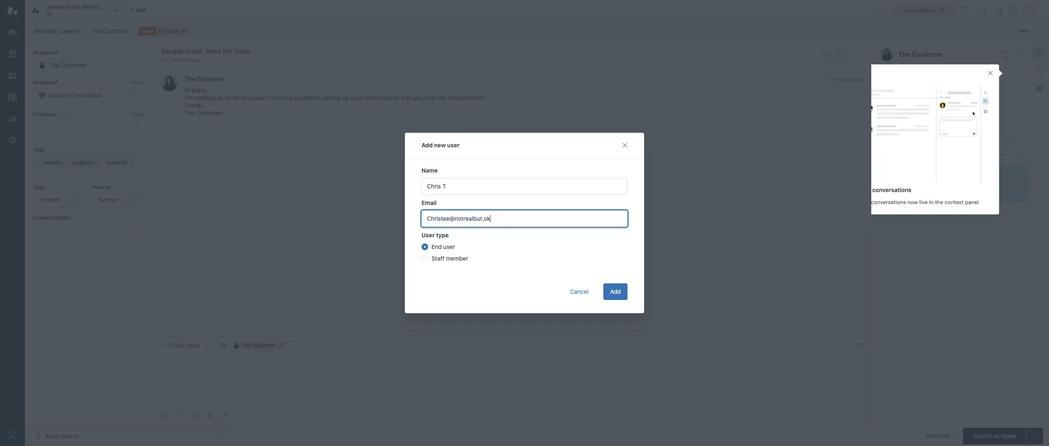 Task type: describe. For each thing, give the bounding box(es) containing it.
side for side conversations now live in the context panel
[[859, 199, 870, 206]]

user image
[[881, 48, 894, 61]]

hi
[[185, 87, 190, 94]]

zendesk support image
[[7, 5, 18, 16]]

context
[[945, 199, 964, 206]]

type
[[33, 184, 45, 191]]

add for add new user
[[422, 142, 433, 149]]

2 i'm from the left
[[265, 95, 273, 102]]

submit as open
[[974, 433, 1017, 440]]

reporting image
[[7, 113, 18, 124]]

ticket: for sample ticket: meet the ticket #1
[[66, 4, 82, 10]]

setting
[[323, 95, 341, 102]]

fri,
[[920, 83, 928, 90]]

draft mode image
[[162, 413, 169, 420]]

the customer right customer@example.com image
[[241, 342, 276, 349]]

side conversations
[[859, 186, 912, 193]]

main element
[[0, 0, 25, 447]]

normal button
[[93, 194, 145, 207]]

problem inside hi there, i'm sending an email because i'm having a problem setting up your new product. can you help me troubleshoot? thanks, the customer
[[299, 95, 321, 102]]

open link
[[133, 25, 193, 37]]

user type
[[422, 232, 449, 239]]

organizations image
[[7, 92, 18, 103]]

add attachment image
[[207, 413, 214, 420]]

as
[[994, 433, 1000, 440]]

1 horizontal spatial the customer link
[[185, 75, 224, 82]]

english
[[920, 97, 939, 104]]

1 vertical spatial user
[[444, 244, 455, 251]]

an
[[217, 95, 224, 102]]

a
[[294, 95, 297, 102]]

example (create)
[[34, 27, 80, 34]]

end
[[432, 244, 442, 251]]

take it
[[130, 80, 145, 86]]

get help image
[[1010, 7, 1017, 14]]

get started image
[[7, 27, 18, 38]]

end user
[[432, 244, 455, 251]]

the for sample ticket: meet the ticket #1
[[97, 4, 105, 10]]

up
[[343, 95, 350, 102]]

customer inside hi there, i'm sending an email because i'm having a problem setting up your new product. can you help me troubleshoot? thanks, the customer
[[196, 109, 223, 117]]

to
[[220, 342, 226, 349]]

events image
[[838, 52, 845, 58]]

Subject field
[[160, 46, 817, 56]]

the right the user image
[[899, 51, 911, 58]]

fri, 15:43 pst
[[920, 83, 957, 90]]

customer left "edit user" icon
[[252, 342, 276, 349]]

(united
[[941, 97, 961, 104]]

insert emojis image
[[192, 413, 199, 420]]

the customer inside secondary element
[[90, 27, 128, 34]]

you
[[414, 95, 423, 102]]

thanks,
[[185, 102, 206, 109]]

2 vertical spatial the
[[936, 199, 944, 206]]

interactions
[[882, 153, 920, 161]]

tabs tab list
[[25, 0, 870, 21]]

ticket for sample ticket: meet the ticket 7 minutes ago status open
[[962, 171, 977, 178]]

the customer up the fri,
[[899, 51, 943, 58]]

sample ticket: meet the ticket 7 minutes ago status open
[[897, 171, 977, 196]]

secondary element
[[25, 23, 1050, 39]]

add new user
[[422, 142, 460, 149]]

your
[[351, 95, 363, 102]]

customer inside secondary element
[[102, 27, 128, 34]]

local
[[881, 83, 895, 90]]

time
[[896, 83, 908, 90]]

0 horizontal spatial the customer link
[[85, 25, 134, 37]]

1 vertical spatial ticket
[[188, 57, 201, 63]]

Email field
[[422, 211, 628, 227]]

cc button
[[857, 342, 865, 349]]

email
[[225, 95, 239, 102]]

follow
[[131, 111, 145, 118]]

sending
[[194, 95, 216, 102]]

1 vertical spatial 7 minutes ago text field
[[897, 181, 930, 187]]

the customer up the there,
[[185, 75, 224, 82]]

close image
[[1016, 51, 1022, 58]]

status
[[897, 190, 913, 196]]

0 horizontal spatial problem
[[51, 215, 71, 221]]

view more details image
[[1002, 51, 1009, 58]]

cancel button
[[564, 284, 596, 300]]

notes
[[881, 110, 897, 117]]

example
[[34, 27, 57, 34]]

can
[[401, 95, 412, 102]]

user
[[422, 232, 435, 239]]

priority
[[93, 184, 111, 191]]

member
[[446, 255, 469, 262]]

side conversations now live in the context panel
[[859, 199, 980, 206]]

via sample ticket
[[161, 57, 201, 63]]

new inside hi there, i'm sending an email because i'm having a problem setting up your new product. can you help me troubleshoot? thanks, the customer
[[365, 95, 376, 102]]

there,
[[192, 87, 207, 94]]

15:43
[[930, 83, 945, 90]]

close image
[[111, 6, 119, 15]]

conversations for side conversations now live in the context panel
[[872, 199, 907, 206]]

minutes inside sample ticket: meet the ticket 7 minutes ago status open
[[901, 181, 920, 187]]

normal
[[98, 197, 118, 204]]

the up hi at the top of the page
[[185, 75, 195, 82]]

now
[[908, 199, 918, 206]]

email
[[422, 199, 437, 207]]

Name field
[[422, 178, 628, 195]]

troubleshoot?
[[448, 95, 485, 102]]



Task type: locate. For each thing, give the bounding box(es) containing it.
customer context image
[[1037, 49, 1043, 55]]

7 minutes ago text field up status
[[897, 181, 930, 187]]

problem
[[299, 95, 321, 102], [51, 215, 71, 221]]

1 vertical spatial 7
[[897, 181, 900, 187]]

new right your
[[365, 95, 376, 102]]

english (united states)
[[920, 97, 981, 104]]

name
[[422, 167, 438, 174]]

the customer down close icon
[[90, 27, 128, 34]]

the right in
[[936, 199, 944, 206]]

panel
[[966, 199, 980, 206]]

new up the name
[[435, 142, 446, 149]]

sample for sample ticket: meet the ticket #1
[[47, 4, 65, 10]]

0 horizontal spatial ago
[[855, 76, 864, 82]]

0 vertical spatial ticket
[[106, 4, 120, 10]]

new inside dialog
[[435, 142, 446, 149]]

next
[[1019, 28, 1030, 34]]

0 horizontal spatial ticket:
[[66, 4, 82, 10]]

add inside button
[[611, 288, 621, 295]]

product.
[[377, 95, 400, 102]]

1 vertical spatial open
[[914, 190, 927, 196]]

the customer link
[[85, 25, 134, 37], [185, 75, 224, 82]]

incident button
[[33, 194, 85, 207]]

ago inside sample ticket: meet the ticket 7 minutes ago status open
[[921, 181, 930, 187]]

1 horizontal spatial the
[[936, 199, 944, 206]]

avatar image
[[161, 75, 178, 92]]

ticket: for sample ticket: meet the ticket 7 minutes ago status open
[[918, 171, 935, 178]]

the down sample ticket: meet the ticket #1
[[90, 27, 101, 34]]

7 minutes ago
[[831, 76, 864, 82]]

sample up status
[[897, 171, 917, 178]]

1 horizontal spatial 7 minutes ago text field
[[897, 181, 930, 187]]

add new user dialog
[[405, 133, 645, 314]]

0 horizontal spatial sample
[[47, 4, 65, 10]]

meet inside sample ticket: meet the ticket #1
[[83, 4, 95, 10]]

7 minutes ago text field
[[831, 76, 864, 82], [897, 181, 930, 187]]

open inside sample ticket: meet the ticket 7 minutes ago status open
[[914, 190, 927, 196]]

1 horizontal spatial meet
[[937, 171, 950, 178]]

0 horizontal spatial open
[[141, 28, 154, 34]]

me
[[438, 95, 446, 102]]

1 horizontal spatial 7
[[897, 181, 900, 187]]

1 horizontal spatial add
[[611, 288, 621, 295]]

i'm
[[185, 95, 193, 102], [265, 95, 273, 102]]

staff member
[[432, 255, 469, 262]]

1 vertical spatial sample
[[897, 171, 917, 178]]

1 vertical spatial minutes
[[901, 181, 920, 187]]

1 vertical spatial meet
[[937, 171, 950, 178]]

ticket: inside sample ticket: meet the ticket #1
[[66, 4, 82, 10]]

1 vertical spatial add
[[611, 288, 621, 295]]

zendesk products image
[[997, 8, 1003, 14]]

ticket: inside sample ticket: meet the ticket 7 minutes ago status open
[[918, 171, 935, 178]]

hi there, i'm sending an email because i'm having a problem setting up your new product. can you help me troubleshoot? thanks, the customer
[[185, 87, 485, 117]]

1 horizontal spatial open
[[914, 190, 927, 196]]

0 vertical spatial problem
[[299, 95, 321, 102]]

1 vertical spatial the
[[952, 171, 960, 178]]

0 vertical spatial the customer link
[[85, 25, 134, 37]]

side down side conversations
[[859, 199, 870, 206]]

sample inside sample ticket: meet the ticket #1
[[47, 4, 65, 10]]

edit user image
[[279, 343, 285, 349]]

minutes
[[835, 76, 853, 82], [901, 181, 920, 187]]

the up context
[[952, 171, 960, 178]]

7 minutes ago text field down events image
[[831, 76, 864, 82]]

user
[[448, 142, 460, 149], [444, 244, 455, 251]]

ticket: up (create)
[[66, 4, 82, 10]]

0 vertical spatial user
[[448, 142, 460, 149]]

admin image
[[7, 135, 18, 146]]

0 vertical spatial ago
[[855, 76, 864, 82]]

side for side conversations
[[859, 186, 871, 193]]

linked problem
[[33, 215, 71, 221]]

meet
[[83, 4, 95, 10], [937, 171, 950, 178]]

0 horizontal spatial 7 minutes ago text field
[[831, 76, 864, 82]]

apps image
[[1037, 85, 1043, 92]]

customer up the there,
[[197, 75, 224, 82]]

Add user notes text field
[[920, 110, 1020, 138]]

0 horizontal spatial meet
[[83, 4, 95, 10]]

add up the name
[[422, 142, 433, 149]]

zendesk image
[[7, 431, 18, 441]]

sample ticket: meet the ticket #1
[[47, 4, 120, 17]]

sample inside sample ticket: meet the ticket 7 minutes ago status open
[[897, 171, 917, 178]]

views image
[[7, 49, 18, 59]]

minutes up status
[[901, 181, 920, 187]]

the
[[90, 27, 101, 34], [899, 51, 911, 58], [185, 75, 195, 82], [185, 109, 195, 117], [241, 342, 251, 349]]

(create)
[[59, 27, 80, 34]]

1 horizontal spatial ticket:
[[918, 171, 935, 178]]

#1
[[47, 11, 52, 17]]

conversations up the now
[[873, 186, 912, 193]]

ticket for sample ticket: meet the ticket #1
[[106, 4, 120, 10]]

7
[[831, 76, 833, 82], [897, 181, 900, 187]]

1 horizontal spatial ago
[[921, 181, 930, 187]]

the inside hi there, i'm sending an email because i'm having a problem setting up your new product. can you help me troubleshoot? thanks, the customer
[[185, 109, 195, 117]]

side left status
[[859, 186, 871, 193]]

problem right a
[[299, 95, 321, 102]]

7 inside sample ticket: meet the ticket 7 minutes ago status open
[[897, 181, 900, 187]]

1 i'm from the left
[[185, 95, 193, 102]]

the customer link down close icon
[[85, 25, 134, 37]]

2 vertical spatial ticket
[[962, 171, 977, 178]]

add for add
[[611, 288, 621, 295]]

type
[[437, 232, 449, 239]]

1 horizontal spatial sample
[[897, 171, 917, 178]]

1 vertical spatial the customer link
[[185, 75, 224, 82]]

0 vertical spatial add
[[422, 142, 433, 149]]

cancel
[[571, 288, 589, 295]]

0 vertical spatial 7 minutes ago text field
[[831, 76, 864, 82]]

conversations
[[873, 186, 912, 193], [872, 199, 907, 206]]

ticket:
[[66, 4, 82, 10], [918, 171, 935, 178]]

side
[[859, 186, 871, 193], [859, 199, 870, 206]]

the inside secondary element
[[90, 27, 101, 34]]

the left close icon
[[97, 4, 105, 10]]

1 horizontal spatial problem
[[299, 95, 321, 102]]

ticket inside sample ticket: meet the ticket #1
[[106, 4, 120, 10]]

0 vertical spatial minutes
[[835, 76, 853, 82]]

conversations button
[[894, 4, 955, 17]]

customer down close icon
[[102, 27, 128, 34]]

states)
[[962, 97, 981, 104]]

add right 'cancel'
[[611, 288, 621, 295]]

0 vertical spatial open
[[141, 28, 154, 34]]

2 horizontal spatial ticket
[[962, 171, 977, 178]]

tab
[[25, 0, 125, 21]]

0 vertical spatial side
[[859, 186, 871, 193]]

staff
[[432, 255, 445, 262]]

conversations
[[903, 7, 936, 13]]

ticket: up live
[[918, 171, 935, 178]]

customers image
[[7, 70, 18, 81]]

0 horizontal spatial minutes
[[835, 76, 853, 82]]

format text image
[[177, 413, 184, 420]]

0 horizontal spatial i'm
[[185, 95, 193, 102]]

customer
[[102, 27, 128, 34], [913, 51, 943, 58], [197, 75, 224, 82], [196, 109, 223, 117], [252, 342, 276, 349]]

live
[[920, 199, 928, 206]]

2 horizontal spatial open
[[1002, 433, 1017, 440]]

2 side from the top
[[859, 199, 870, 206]]

0 horizontal spatial 7
[[831, 76, 833, 82]]

incident
[[39, 197, 60, 204]]

0 horizontal spatial ticket
[[106, 4, 120, 10]]

1 vertical spatial side
[[859, 199, 870, 206]]

add button
[[604, 284, 628, 300]]

0 horizontal spatial add
[[422, 142, 433, 149]]

take
[[130, 80, 140, 86]]

sample for sample ticket: meet the ticket 7 minutes ago status open
[[897, 171, 917, 178]]

the
[[97, 4, 105, 10], [952, 171, 960, 178], [936, 199, 944, 206]]

sample up '#1'
[[47, 4, 65, 10]]

because
[[241, 95, 264, 102]]

1 horizontal spatial i'm
[[265, 95, 273, 102]]

in
[[930, 199, 934, 206]]

customer@example.com image
[[233, 342, 240, 349]]

the inside sample ticket: meet the ticket 7 minutes ago status open
[[952, 171, 960, 178]]

add
[[422, 142, 433, 149], [611, 288, 621, 295]]

take it button
[[130, 79, 145, 87]]

0 vertical spatial sample
[[47, 4, 65, 10]]

the for sample ticket: meet the ticket 7 minutes ago status open
[[952, 171, 960, 178]]

0 vertical spatial meet
[[83, 4, 95, 10]]

0 vertical spatial 7
[[831, 76, 833, 82]]

close modal image
[[622, 142, 629, 149]]

1 vertical spatial ago
[[921, 181, 930, 187]]

conversations for side conversations
[[873, 186, 912, 193]]

1 side from the top
[[859, 186, 871, 193]]

the inside sample ticket: meet the ticket #1
[[97, 4, 105, 10]]

next button
[[1014, 25, 1044, 38]]

1 vertical spatial conversations
[[872, 199, 907, 206]]

0 vertical spatial new
[[365, 95, 376, 102]]

1 horizontal spatial minutes
[[901, 181, 920, 187]]

add link (cmd k) image
[[222, 413, 229, 420]]

linked
[[33, 215, 49, 221]]

open
[[141, 28, 154, 34], [914, 190, 927, 196], [1002, 433, 1017, 440]]

it
[[142, 80, 145, 86]]

customer up the fri,
[[913, 51, 943, 58]]

i'm down hi at the top of the page
[[185, 95, 193, 102]]

meet up context
[[937, 171, 950, 178]]

example (create) button
[[29, 25, 85, 37]]

submit
[[974, 433, 993, 440]]

help
[[425, 95, 436, 102]]

conversations down side conversations
[[872, 199, 907, 206]]

new
[[365, 95, 376, 102], [435, 142, 446, 149]]

1 vertical spatial new
[[435, 142, 446, 149]]

ago
[[855, 76, 864, 82], [921, 181, 930, 187]]

ticket
[[106, 4, 120, 10], [188, 57, 201, 63], [962, 171, 977, 178]]

2 vertical spatial open
[[1002, 433, 1017, 440]]

the down thanks,
[[185, 109, 195, 117]]

via
[[161, 57, 169, 63]]

language
[[881, 97, 907, 104]]

meet left close icon
[[83, 4, 95, 10]]

sample
[[170, 57, 187, 63]]

ticket inside sample ticket: meet the ticket 7 minutes ago status open
[[962, 171, 977, 178]]

having
[[275, 95, 293, 102]]

open inside secondary element
[[141, 28, 154, 34]]

tab containing sample ticket: meet the ticket
[[25, 0, 125, 21]]

0 vertical spatial the
[[97, 4, 105, 10]]

cc
[[857, 342, 865, 349]]

follow button
[[131, 111, 145, 118]]

local time
[[881, 83, 908, 90]]

meet inside sample ticket: meet the ticket 7 minutes ago status open
[[937, 171, 950, 178]]

1 horizontal spatial new
[[435, 142, 446, 149]]

meet for sample ticket: meet the ticket #1
[[83, 4, 95, 10]]

pst
[[946, 83, 957, 90]]

0 horizontal spatial the
[[97, 4, 105, 10]]

2 horizontal spatial the
[[952, 171, 960, 178]]

1 horizontal spatial ticket
[[188, 57, 201, 63]]

meet for sample ticket: meet the ticket 7 minutes ago status open
[[937, 171, 950, 178]]

minutes down events image
[[835, 76, 853, 82]]

the right customer@example.com image
[[241, 342, 251, 349]]

0 horizontal spatial new
[[365, 95, 376, 102]]

1 vertical spatial problem
[[51, 215, 71, 221]]

i'm left having
[[265, 95, 273, 102]]

the customer link up the there,
[[185, 75, 224, 82]]

sample
[[47, 4, 65, 10], [897, 171, 917, 178]]

customer down sending
[[196, 109, 223, 117]]

0 vertical spatial ticket:
[[66, 4, 82, 10]]

0 vertical spatial conversations
[[873, 186, 912, 193]]

1 vertical spatial ticket:
[[918, 171, 935, 178]]

problem down incident popup button
[[51, 215, 71, 221]]



Task type: vqa. For each thing, say whether or not it's contained in the screenshot.
Customer in the Secondary element
yes



